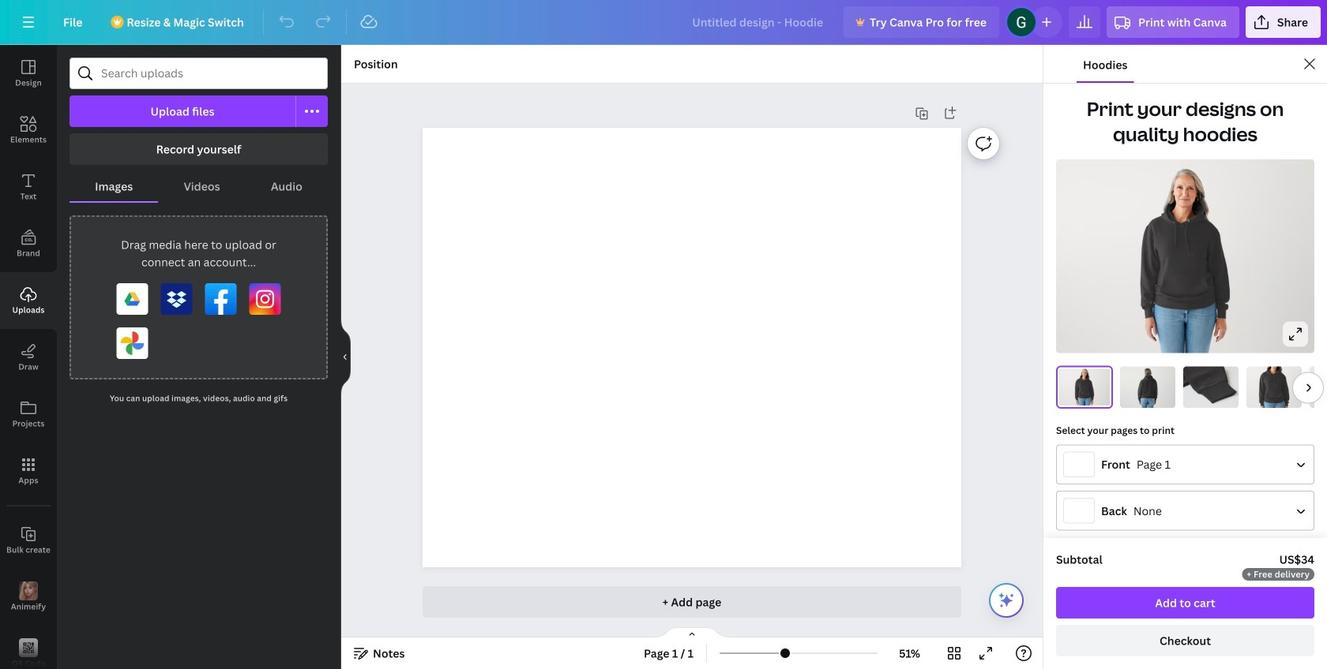 Task type: locate. For each thing, give the bounding box(es) containing it.
side panel tab list
[[0, 45, 57, 670]]

Search uploads search field
[[101, 58, 318, 88]]

show preview 4 of the design image
[[1247, 367, 1302, 408]]

show preview 1 of the design image
[[1057, 367, 1112, 408]]



Task type: vqa. For each thing, say whether or not it's contained in the screenshot.
billing address
no



Task type: describe. For each thing, give the bounding box(es) containing it.
Zoom button
[[884, 641, 935, 667]]

show preview 5 of the design image
[[1310, 367, 1327, 408]]

show preview 2 of the design image
[[1120, 367, 1175, 408]]

show pages image
[[654, 627, 730, 640]]

show preview 3 of the design image
[[1183, 367, 1239, 408]]

main menu bar
[[0, 0, 1327, 45]]

Design title text field
[[680, 6, 837, 38]]

canva assistant image
[[997, 592, 1016, 611]]

hide image
[[340, 320, 351, 395]]



